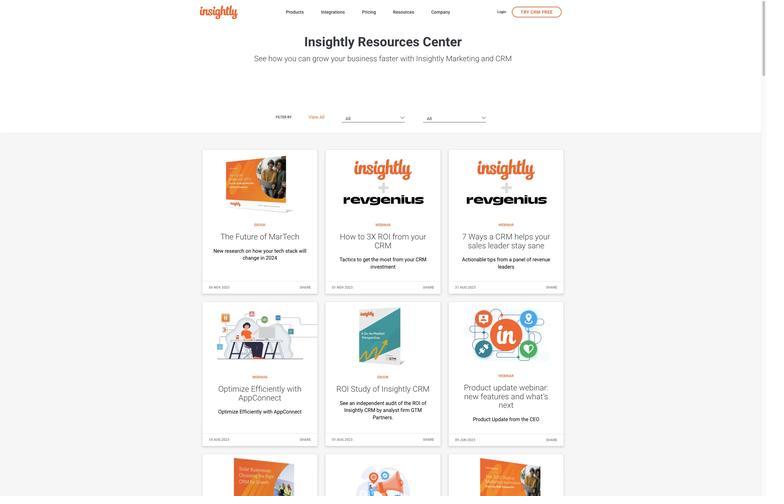 Task type: vqa. For each thing, say whether or not it's contained in the screenshot.
Got
no



Task type: describe. For each thing, give the bounding box(es) containing it.
new
[[214, 248, 224, 254]]

products
[[286, 10, 304, 15]]

actionable tips from a panel of revenue leaders
[[462, 257, 551, 270]]

share for product update webinar: new features and what's next
[[547, 438, 558, 443]]

crm inside tactics to get the most from your crm investment
[[416, 257, 427, 263]]

0 vertical spatial with
[[400, 54, 415, 63]]

1 optimize efficiently with appconnect from the top
[[218, 385, 302, 403]]

09
[[455, 438, 459, 443]]

center
[[423, 34, 462, 50]]

2 optimize efficiently with appconnect from the top
[[218, 409, 302, 415]]

on
[[246, 248, 251, 254]]

features
[[481, 392, 509, 402]]

free
[[542, 9, 553, 14]]

of up firm at the right of the page
[[398, 401, 403, 407]]

share for 7 ways a crm helps your sales leader stay sane
[[547, 286, 558, 290]]

1 vertical spatial with
[[287, 385, 302, 394]]

of up independent
[[373, 385, 380, 394]]

1 vertical spatial roi
[[337, 385, 349, 394]]

roi inside how to 3x roi from your crm
[[378, 233, 391, 242]]

from inside actionable tips from a panel of revenue leaders
[[497, 257, 508, 263]]

resources link
[[393, 8, 414, 17]]

product for product update webinar: new features and what's next
[[464, 384, 492, 393]]

share for optimize efficiently with appconnect
[[300, 438, 311, 442]]

a inside 7 ways a crm helps your sales leader stay sane
[[490, 233, 494, 242]]

crm inside how to 3x roi from your crm
[[375, 241, 392, 251]]

sane
[[528, 241, 545, 251]]

an
[[350, 401, 355, 407]]

2023 for optimize efficiently with appconnect
[[222, 438, 230, 442]]

product update webinar: new features and what's next
[[464, 384, 549, 410]]

2023 for product update webinar: new features and what's next
[[468, 438, 476, 443]]

your inside new research on how your tech stack will change in 2024
[[263, 248, 273, 254]]

how inside new research on how your tech stack will change in 2024
[[253, 248, 262, 254]]

efficiently inside optimize efficiently with appconnect
[[251, 385, 285, 394]]

firm
[[401, 408, 410, 414]]

new research on how your tech stack will change in 2024
[[214, 248, 307, 261]]

will
[[299, 248, 307, 254]]

product for product update from the ceo
[[473, 417, 491, 423]]

try crm free
[[521, 9, 553, 14]]

product update from the ceo
[[473, 417, 540, 423]]

integrations link
[[321, 8, 345, 17]]

insightly inside see an independent audit of the roi of insightly crm by analyst firm gtm partners.
[[344, 408, 363, 414]]

analyst
[[383, 408, 400, 414]]

see for see how you can grow your business faster with insightly marketing and crm
[[254, 54, 267, 63]]

your for from
[[411, 233, 426, 242]]

integrations
[[321, 10, 345, 15]]

from right update
[[510, 417, 520, 423]]

audit
[[386, 401, 397, 407]]

insightly down center
[[416, 54, 444, 63]]

01 for roi study of insightly crm
[[332, 438, 336, 442]]

try
[[521, 9, 530, 14]]

0 vertical spatial appconnect
[[239, 394, 281, 403]]

update
[[494, 384, 518, 393]]

research
[[225, 248, 244, 254]]

0 vertical spatial by
[[288, 115, 292, 119]]

independent
[[357, 401, 384, 407]]

view all
[[309, 115, 325, 120]]

to for tactics
[[357, 257, 362, 263]]

optimize inside optimize efficiently with appconnect
[[218, 385, 249, 394]]

01 nov 2023
[[332, 286, 353, 290]]

the future of martech
[[221, 233, 300, 242]]

the
[[221, 233, 234, 242]]

insightly up grow
[[304, 34, 355, 50]]

your inside tactics to get the most from your crm investment
[[405, 257, 415, 263]]

filter by
[[276, 115, 292, 119]]

18 aug 2023
[[209, 438, 230, 442]]

login link
[[498, 9, 506, 15]]

filter
[[276, 115, 287, 119]]

faster
[[379, 54, 399, 63]]

01 aug 2023
[[332, 438, 353, 442]]

revenue
[[533, 257, 551, 263]]

3x
[[367, 233, 376, 242]]

share for the future of martech
[[300, 286, 311, 290]]

1 vertical spatial appconnect
[[274, 409, 302, 415]]

2024
[[266, 255, 277, 261]]

business
[[348, 54, 377, 63]]

ceo
[[530, 417, 540, 423]]

login
[[498, 10, 506, 14]]

roi inside see an independent audit of the roi of insightly crm by analyst firm gtm partners.
[[413, 401, 421, 407]]

aug for roi study of insightly crm
[[337, 438, 344, 442]]

nov for the future of martech
[[214, 286, 221, 290]]

can
[[298, 54, 311, 63]]

what's
[[526, 392, 548, 402]]

webinar for from
[[376, 223, 391, 227]]

webinar:
[[520, 384, 549, 393]]

grow
[[313, 54, 329, 63]]

your for helps
[[535, 233, 551, 242]]

company
[[432, 10, 450, 15]]

by inside see an independent audit of the roi of insightly crm by analyst firm gtm partners.
[[377, 408, 382, 414]]

leader
[[488, 241, 510, 251]]

see an independent audit of the roi of insightly crm by analyst firm gtm partners.
[[340, 401, 427, 421]]

ebook for martech
[[254, 223, 266, 227]]

2023 for roi study of insightly crm
[[345, 438, 353, 442]]

tactics
[[340, 257, 356, 263]]

0 vertical spatial how
[[269, 54, 283, 63]]

crm inside see an independent audit of the roi of insightly crm by analyst firm gtm partners.
[[365, 408, 376, 414]]

0 vertical spatial resources
[[393, 10, 414, 15]]

see how you can grow your business faster with insightly marketing and crm
[[254, 54, 512, 63]]

tactics to get the most from your crm investment
[[340, 257, 427, 270]]

01 for how to 3x roi from your crm
[[332, 286, 336, 290]]

of up gtm
[[422, 401, 427, 407]]

future
[[236, 233, 258, 242]]



Task type: locate. For each thing, give the bounding box(es) containing it.
how
[[269, 54, 283, 63], [253, 248, 262, 254]]

1 horizontal spatial ebook
[[378, 376, 389, 380]]

0 horizontal spatial and
[[482, 54, 494, 63]]

appconnect
[[239, 394, 281, 403], [274, 409, 302, 415]]

to inside tactics to get the most from your crm investment
[[357, 257, 362, 263]]

the for new
[[522, 417, 529, 423]]

1 horizontal spatial a
[[509, 257, 512, 263]]

from inside tactics to get the most from your crm investment
[[393, 257, 404, 263]]

how
[[340, 233, 356, 242]]

2 horizontal spatial the
[[522, 417, 529, 423]]

optimize efficiently with appconnect
[[218, 385, 302, 403], [218, 409, 302, 415]]

2 horizontal spatial roi
[[413, 401, 421, 407]]

ebook up "roi study of insightly crm"
[[378, 376, 389, 380]]

aug
[[460, 286, 467, 290], [214, 438, 221, 442], [337, 438, 344, 442]]

insightly up audit
[[382, 385, 411, 394]]

product inside product update webinar: new features and what's next
[[464, 384, 492, 393]]

1 horizontal spatial by
[[377, 408, 382, 414]]

share for roi study of insightly crm
[[423, 438, 434, 442]]

see for see an independent audit of the roi of insightly crm by analyst firm gtm partners.
[[340, 401, 348, 407]]

try crm free link
[[512, 7, 562, 17]]

roi right the 3x
[[378, 233, 391, 242]]

1 horizontal spatial the
[[404, 401, 411, 407]]

0 vertical spatial product
[[464, 384, 492, 393]]

2023 for 7 ways a crm helps your sales leader stay sane
[[468, 286, 476, 290]]

0 vertical spatial a
[[490, 233, 494, 242]]

1 vertical spatial the
[[404, 401, 411, 407]]

by up partners.
[[377, 408, 382, 414]]

products link
[[286, 8, 304, 17]]

18
[[209, 438, 213, 442]]

in
[[261, 255, 265, 261]]

sales
[[468, 241, 486, 251]]

see left an
[[340, 401, 348, 407]]

0 vertical spatial to
[[358, 233, 365, 242]]

1 horizontal spatial roi
[[378, 233, 391, 242]]

0 horizontal spatial a
[[490, 233, 494, 242]]

06 nov 2023
[[209, 286, 230, 290]]

most
[[380, 257, 392, 263]]

2023 for how to 3x roi from your crm
[[345, 286, 353, 290]]

06
[[209, 286, 213, 290]]

nov right 06 in the bottom of the page
[[214, 286, 221, 290]]

resources
[[393, 10, 414, 15], [358, 34, 420, 50]]

marketing
[[446, 54, 480, 63]]

and right "marketing"
[[482, 54, 494, 63]]

0 vertical spatial roi
[[378, 233, 391, 242]]

0 horizontal spatial roi
[[337, 385, 349, 394]]

aug for 7 ways a crm helps your sales leader stay sane
[[460, 286, 467, 290]]

by right filter
[[288, 115, 292, 119]]

1 vertical spatial resources
[[358, 34, 420, 50]]

webinar for features
[[499, 374, 514, 378]]

crm inside button
[[531, 9, 541, 14]]

efficiently
[[251, 385, 285, 394], [240, 409, 262, 415]]

to
[[358, 233, 365, 242], [357, 257, 362, 263]]

study
[[351, 385, 371, 394]]

by
[[288, 115, 292, 119], [377, 408, 382, 414]]

1 vertical spatial product
[[473, 417, 491, 423]]

0 horizontal spatial nov
[[214, 286, 221, 290]]

to left the 3x
[[358, 233, 365, 242]]

to left the get
[[357, 257, 362, 263]]

0 vertical spatial 01
[[332, 286, 336, 290]]

change
[[243, 255, 259, 261]]

pricing link
[[362, 8, 376, 17]]

helps
[[515, 233, 533, 242]]

all
[[320, 115, 325, 120]]

insightly logo image
[[200, 5, 238, 19]]

crm
[[531, 9, 541, 14], [496, 54, 512, 63], [496, 233, 513, 242], [375, 241, 392, 251], [416, 257, 427, 263], [413, 385, 430, 394], [365, 408, 376, 414]]

ebook up the future of martech
[[254, 223, 266, 227]]

the up firm at the right of the page
[[404, 401, 411, 407]]

the right the get
[[372, 257, 379, 263]]

get
[[363, 257, 370, 263]]

1 vertical spatial optimize efficiently with appconnect
[[218, 409, 302, 415]]

aug for optimize efficiently with appconnect
[[214, 438, 221, 442]]

7
[[462, 233, 467, 242]]

from inside how to 3x roi from your crm
[[393, 233, 409, 242]]

from up "leaders"
[[497, 257, 508, 263]]

0 horizontal spatial by
[[288, 115, 292, 119]]

gtm
[[411, 408, 422, 414]]

1 optimize from the top
[[218, 385, 249, 394]]

leaders
[[498, 264, 515, 270]]

company link
[[432, 8, 450, 17]]

you
[[285, 54, 297, 63]]

0 vertical spatial and
[[482, 54, 494, 63]]

a up "leaders"
[[509, 257, 512, 263]]

1 vertical spatial a
[[509, 257, 512, 263]]

crm inside 7 ways a crm helps your sales leader stay sane
[[496, 233, 513, 242]]

from right the 3x
[[393, 233, 409, 242]]

see left you
[[254, 54, 267, 63]]

to inside how to 3x roi from your crm
[[358, 233, 365, 242]]

with
[[400, 54, 415, 63], [287, 385, 302, 394], [263, 409, 273, 415]]

ebook for insightly
[[378, 376, 389, 380]]

and
[[482, 54, 494, 63], [511, 392, 524, 402]]

2023 for the future of martech
[[222, 286, 230, 290]]

and inside product update webinar: new features and what's next
[[511, 392, 524, 402]]

2 vertical spatial with
[[263, 409, 273, 415]]

0 horizontal spatial ebook
[[254, 223, 266, 227]]

09 jun 2023
[[455, 438, 476, 443]]

next
[[499, 401, 514, 410]]

martech
[[269, 233, 300, 242]]

of right future
[[260, 233, 267, 242]]

0 horizontal spatial with
[[263, 409, 273, 415]]

0 vertical spatial ebook
[[254, 223, 266, 227]]

tech
[[275, 248, 284, 254]]

webinar for helps
[[499, 223, 514, 227]]

2 optimize from the top
[[218, 409, 238, 415]]

roi up gtm
[[413, 401, 421, 407]]

31 aug 2023
[[455, 286, 476, 290]]

1 01 from the top
[[332, 286, 336, 290]]

view
[[309, 115, 319, 120]]

try crm free button
[[512, 7, 562, 17]]

a inside actionable tips from a panel of revenue leaders
[[509, 257, 512, 263]]

ebook
[[254, 223, 266, 227], [378, 376, 389, 380]]

see
[[254, 54, 267, 63], [340, 401, 348, 407]]

0 vertical spatial see
[[254, 54, 267, 63]]

1 vertical spatial ebook
[[378, 376, 389, 380]]

your inside 7 ways a crm helps your sales leader stay sane
[[535, 233, 551, 242]]

0 vertical spatial the
[[372, 257, 379, 263]]

how left you
[[269, 54, 283, 63]]

1 vertical spatial to
[[357, 257, 362, 263]]

0 horizontal spatial aug
[[214, 438, 221, 442]]

tips
[[488, 257, 496, 263]]

product
[[464, 384, 492, 393], [473, 417, 491, 423]]

1 vertical spatial by
[[377, 408, 382, 414]]

1 vertical spatial see
[[340, 401, 348, 407]]

1 horizontal spatial and
[[511, 392, 524, 402]]

1 horizontal spatial nov
[[337, 286, 344, 290]]

0 vertical spatial efficiently
[[251, 385, 285, 394]]

0 vertical spatial optimize efficiently with appconnect
[[218, 385, 302, 403]]

how to 3x roi from your crm
[[340, 233, 426, 251]]

ways
[[469, 233, 488, 242]]

stack
[[286, 248, 298, 254]]

insightly resources center
[[304, 34, 462, 50]]

see inside see an independent audit of the roi of insightly crm by analyst firm gtm partners.
[[340, 401, 348, 407]]

panel
[[513, 257, 526, 263]]

how up in
[[253, 248, 262, 254]]

nov down tactics at the bottom of the page
[[337, 286, 344, 290]]

pricing
[[362, 10, 376, 15]]

2 01 from the top
[[332, 438, 336, 442]]

2 vertical spatial roi
[[413, 401, 421, 407]]

31
[[455, 286, 459, 290]]

partners.
[[373, 415, 394, 421]]

1 horizontal spatial see
[[340, 401, 348, 407]]

roi study of insightly crm
[[337, 385, 430, 394]]

optimize
[[218, 385, 249, 394], [218, 409, 238, 415]]

new
[[465, 392, 479, 402]]

your for grow
[[331, 54, 346, 63]]

insightly logo link
[[200, 5, 276, 19]]

the for roi
[[372, 257, 379, 263]]

jun
[[460, 438, 467, 443]]

the inside tactics to get the most from your crm investment
[[372, 257, 379, 263]]

stay
[[512, 241, 526, 251]]

1 horizontal spatial how
[[269, 54, 283, 63]]

of right panel
[[527, 257, 532, 263]]

nov for how to 3x roi from your crm
[[337, 286, 344, 290]]

and left what's
[[511, 392, 524, 402]]

share for how to 3x roi from your crm
[[423, 286, 434, 290]]

the inside see an independent audit of the roi of insightly crm by analyst firm gtm partners.
[[404, 401, 411, 407]]

2 vertical spatial the
[[522, 417, 529, 423]]

roi
[[378, 233, 391, 242], [337, 385, 349, 394], [413, 401, 421, 407]]

1 horizontal spatial aug
[[337, 438, 344, 442]]

7 ways a crm helps your sales leader stay sane
[[462, 233, 551, 251]]

roi left study at the bottom left of the page
[[337, 385, 349, 394]]

to for how
[[358, 233, 365, 242]]

from right most
[[393, 257, 404, 263]]

a
[[490, 233, 494, 242], [509, 257, 512, 263]]

of inside actionable tips from a panel of revenue leaders
[[527, 257, 532, 263]]

0 horizontal spatial the
[[372, 257, 379, 263]]

insightly down an
[[344, 408, 363, 414]]

0 horizontal spatial how
[[253, 248, 262, 254]]

1 horizontal spatial with
[[287, 385, 302, 394]]

your inside how to 3x roi from your crm
[[411, 233, 426, 242]]

2 horizontal spatial aug
[[460, 286, 467, 290]]

1 vertical spatial efficiently
[[240, 409, 262, 415]]

a right ways
[[490, 233, 494, 242]]

1 vertical spatial optimize
[[218, 409, 238, 415]]

0 horizontal spatial see
[[254, 54, 267, 63]]

0 vertical spatial optimize
[[218, 385, 249, 394]]

1 vertical spatial how
[[253, 248, 262, 254]]

1 vertical spatial 01
[[332, 438, 336, 442]]

update
[[492, 417, 508, 423]]

2 horizontal spatial with
[[400, 54, 415, 63]]

1 vertical spatial and
[[511, 392, 524, 402]]

the
[[372, 257, 379, 263], [404, 401, 411, 407], [522, 417, 529, 423]]

actionable
[[462, 257, 486, 263]]

the left ceo
[[522, 417, 529, 423]]

from
[[393, 233, 409, 242], [393, 257, 404, 263], [497, 257, 508, 263], [510, 417, 520, 423]]

investment
[[371, 264, 396, 270]]



